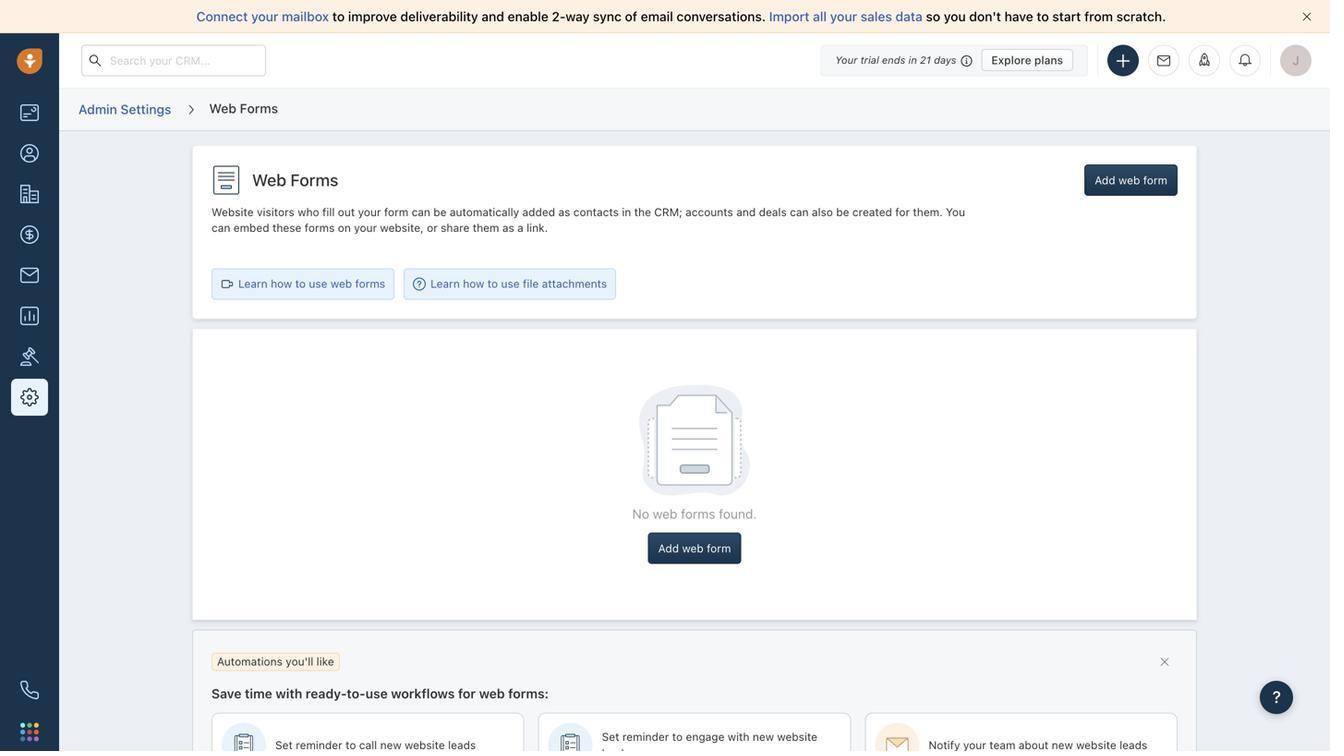 Task type: locate. For each thing, give the bounding box(es) containing it.
website,
[[380, 221, 424, 234]]

1 horizontal spatial as
[[559, 206, 571, 219]]

plans
[[1035, 54, 1064, 67]]

can
[[412, 206, 431, 219], [790, 206, 809, 219], [212, 221, 230, 234]]

to
[[333, 9, 345, 24], [1037, 9, 1049, 24], [295, 277, 306, 290], [488, 277, 498, 290], [672, 730, 683, 743]]

1 horizontal spatial add web form
[[1095, 174, 1168, 187]]

1 vertical spatial add web form
[[659, 542, 731, 555]]

0 horizontal spatial and
[[482, 9, 505, 24]]

with
[[276, 686, 302, 701], [728, 730, 750, 743]]

1 horizontal spatial be
[[837, 206, 850, 219]]

share
[[441, 221, 470, 234]]

0 horizontal spatial how
[[271, 277, 292, 290]]

1 how from the left
[[271, 277, 292, 290]]

to down these on the left top
[[295, 277, 306, 290]]

add
[[1095, 174, 1116, 187], [659, 542, 679, 555]]

use for file
[[501, 277, 520, 290]]

web forms down the 'search your crm...' text box
[[209, 101, 278, 116]]

with left new
[[728, 730, 750, 743]]

to inside learn how to use web forms "link"
[[295, 277, 306, 290]]

2 horizontal spatial form
[[1144, 174, 1168, 187]]

1 vertical spatial as
[[503, 221, 514, 234]]

days
[[934, 54, 957, 66]]

connect your mailbox link
[[196, 9, 333, 24]]

0 vertical spatial web
[[209, 101, 236, 116]]

1 vertical spatial form
[[384, 206, 409, 219]]

0 vertical spatial web forms
[[209, 101, 278, 116]]

phone image
[[20, 681, 39, 700]]

found.
[[719, 506, 757, 521]]

0 vertical spatial for
[[896, 206, 910, 219]]

0 vertical spatial add web form button
[[1085, 164, 1178, 196]]

to-
[[347, 686, 366, 701]]

can left also
[[790, 206, 809, 219]]

how
[[271, 277, 292, 290], [463, 277, 485, 290]]

file
[[523, 277, 539, 290]]

of
[[625, 9, 638, 24]]

settings
[[121, 101, 171, 117]]

explore plans link
[[982, 49, 1074, 71]]

set reminder to engage with new website leads
[[602, 730, 818, 751]]

deals
[[759, 206, 787, 219]]

0 horizontal spatial web
[[209, 101, 236, 116]]

sync
[[593, 9, 622, 24]]

web forms
[[209, 101, 278, 116], [252, 170, 338, 190]]

web forms up who
[[252, 170, 338, 190]]

as left a
[[503, 221, 514, 234]]

forms
[[240, 101, 278, 116], [291, 170, 338, 190]]

to for learn how to use file attachments
[[488, 277, 498, 290]]

and left deals
[[737, 206, 756, 219]]

0 horizontal spatial can
[[212, 221, 230, 234]]

and
[[482, 9, 505, 24], [737, 206, 756, 219]]

to inside the learn how to use file attachments link
[[488, 277, 498, 290]]

learn down share
[[431, 277, 460, 290]]

be
[[434, 206, 447, 219], [837, 206, 850, 219]]

connect
[[196, 9, 248, 24]]

enable
[[508, 9, 549, 24]]

scratch.
[[1117, 9, 1167, 24]]

data
[[896, 9, 923, 24]]

learn inside learn how to use web forms "link"
[[238, 277, 268, 290]]

learn for learn how to use file attachments
[[431, 277, 460, 290]]

0 vertical spatial add web form
[[1095, 174, 1168, 187]]

learn how to use web forms
[[238, 277, 385, 290]]

use down who
[[309, 277, 328, 290]]

also
[[812, 206, 833, 219]]

use inside the learn how to use file attachments link
[[501, 277, 520, 290]]

1 vertical spatial and
[[737, 206, 756, 219]]

1 horizontal spatial can
[[412, 206, 431, 219]]

to left file on the top left
[[488, 277, 498, 290]]

your
[[251, 9, 278, 24], [831, 9, 858, 24], [358, 206, 381, 219], [354, 221, 377, 234]]

in inside website visitors who fill out your form can be automatically added as contacts in the crm; accounts and deals can also be created for them. you can embed these forms on your website, or share them as a link.
[[622, 206, 631, 219]]

form
[[1144, 174, 1168, 187], [384, 206, 409, 219], [707, 542, 731, 555]]

0 horizontal spatial add
[[659, 542, 679, 555]]

0 vertical spatial and
[[482, 9, 505, 24]]

you
[[946, 206, 966, 219]]

all
[[813, 9, 827, 24]]

1 horizontal spatial forms
[[355, 277, 385, 290]]

properties image
[[20, 347, 39, 366]]

freshworks switcher image
[[20, 723, 39, 741]]

0 vertical spatial forms
[[240, 101, 278, 116]]

for inside website visitors who fill out your form can be automatically added as contacts in the crm; accounts and deals can also be created for them. you can embed these forms on your website, or share them as a link.
[[896, 206, 910, 219]]

use for web
[[309, 277, 328, 290]]

can down website
[[212, 221, 230, 234]]

learn
[[238, 277, 268, 290], [431, 277, 460, 290]]

2-
[[552, 9, 566, 24]]

forms down fill
[[305, 221, 335, 234]]

add web form button
[[1085, 164, 1178, 196], [648, 533, 742, 564]]

with right time
[[276, 686, 302, 701]]

how down these on the left top
[[271, 277, 292, 290]]

learn how to use file attachments link
[[413, 276, 607, 292]]

import all your sales data link
[[770, 9, 926, 24]]

1 horizontal spatial for
[[896, 206, 910, 219]]

forms down connect your mailbox link on the top left of the page
[[240, 101, 278, 116]]

1 horizontal spatial how
[[463, 277, 485, 290]]

0 horizontal spatial form
[[384, 206, 409, 219]]

2 horizontal spatial use
[[501, 277, 520, 290]]

web
[[1119, 174, 1141, 187], [331, 277, 352, 290], [653, 506, 678, 521], [682, 542, 704, 555], [479, 686, 505, 701]]

have
[[1005, 9, 1034, 24]]

1 horizontal spatial learn
[[431, 277, 460, 290]]

web down the 'search your crm...' text box
[[209, 101, 236, 116]]

be up or
[[434, 206, 447, 219]]

0 vertical spatial in
[[909, 54, 917, 66]]

added
[[523, 206, 556, 219]]

improve
[[348, 9, 397, 24]]

be right also
[[837, 206, 850, 219]]

1 horizontal spatial add
[[1095, 174, 1116, 187]]

explore
[[992, 54, 1032, 67]]

2 vertical spatial forms
[[681, 506, 716, 521]]

conversations.
[[677, 9, 766, 24]]

to inside set reminder to engage with new website leads
[[672, 730, 683, 743]]

automatically
[[450, 206, 520, 219]]

how for learn how to use web forms
[[271, 277, 292, 290]]

1 horizontal spatial form
[[707, 542, 731, 555]]

in left the the
[[622, 206, 631, 219]]

learn how to use file attachments
[[431, 277, 607, 290]]

your trial ends in 21 days
[[836, 54, 957, 66]]

in
[[909, 54, 917, 66], [622, 206, 631, 219]]

Search your CRM... text field
[[81, 45, 266, 76]]

forms left "found." at bottom right
[[681, 506, 716, 521]]

out
[[338, 206, 355, 219]]

1 horizontal spatial forms
[[291, 170, 338, 190]]

phone element
[[11, 672, 48, 709]]

0 horizontal spatial be
[[434, 206, 447, 219]]

with inside set reminder to engage with new website leads
[[728, 730, 750, 743]]

how inside "link"
[[271, 277, 292, 290]]

as
[[559, 206, 571, 219], [503, 221, 514, 234]]

set reminder to engage with new website leads link
[[539, 714, 850, 751]]

your left mailbox
[[251, 9, 278, 24]]

1 vertical spatial forms
[[355, 277, 385, 290]]

as right added in the top left of the page
[[559, 206, 571, 219]]

and inside website visitors who fill out your form can be automatically added as contacts in the crm; accounts and deals can also be created for them. you can embed these forms on your website, or share them as a link.
[[737, 206, 756, 219]]

forms down website,
[[355, 277, 385, 290]]

who
[[298, 206, 319, 219]]

2 learn from the left
[[431, 277, 460, 290]]

0 vertical spatial form
[[1144, 174, 1168, 187]]

contacts
[[574, 206, 619, 219]]

use left file on the top left
[[501, 277, 520, 290]]

created
[[853, 206, 893, 219]]

use
[[309, 277, 328, 290], [501, 277, 520, 290], [366, 686, 388, 701]]

web
[[209, 101, 236, 116], [252, 170, 286, 190]]

add web form
[[1095, 174, 1168, 187], [659, 542, 731, 555]]

and left enable
[[482, 9, 505, 24]]

1 horizontal spatial with
[[728, 730, 750, 743]]

in left "21"
[[909, 54, 917, 66]]

for right workflows
[[458, 686, 476, 701]]

ready-
[[306, 686, 347, 701]]

visitors
[[257, 206, 295, 219]]

forms up who
[[291, 170, 338, 190]]

0 vertical spatial as
[[559, 206, 571, 219]]

0 horizontal spatial forms
[[305, 221, 335, 234]]

0 horizontal spatial in
[[622, 206, 631, 219]]

can up or
[[412, 206, 431, 219]]

learn down embed
[[238, 277, 268, 290]]

2 how from the left
[[463, 277, 485, 290]]

2 vertical spatial form
[[707, 542, 731, 555]]

0 vertical spatial with
[[276, 686, 302, 701]]

forms
[[305, 221, 335, 234], [355, 277, 385, 290], [681, 506, 716, 521]]

for
[[896, 206, 910, 219], [458, 686, 476, 701]]

use left workflows
[[366, 686, 388, 701]]

1 horizontal spatial web
[[252, 170, 286, 190]]

to left engage
[[672, 730, 683, 743]]

0 horizontal spatial as
[[503, 221, 514, 234]]

0 horizontal spatial learn
[[238, 277, 268, 290]]

how left file on the top left
[[463, 277, 485, 290]]

0 horizontal spatial add web form button
[[648, 533, 742, 564]]

1 learn from the left
[[238, 277, 268, 290]]

automations
[[217, 655, 283, 668]]

like
[[317, 655, 334, 668]]

1 horizontal spatial and
[[737, 206, 756, 219]]

0 horizontal spatial for
[[458, 686, 476, 701]]

use inside learn how to use web forms "link"
[[309, 277, 328, 290]]

1 vertical spatial with
[[728, 730, 750, 743]]

for left "them."
[[896, 206, 910, 219]]

1 vertical spatial in
[[622, 206, 631, 219]]

0 vertical spatial forms
[[305, 221, 335, 234]]

0 horizontal spatial use
[[309, 277, 328, 290]]

connect your mailbox to improve deliverability and enable 2-way sync of email conversations. import all your sales data so you don't have to start from scratch.
[[196, 9, 1167, 24]]

web up 'visitors'
[[252, 170, 286, 190]]

to for learn how to use web forms
[[295, 277, 306, 290]]



Task type: describe. For each thing, give the bounding box(es) containing it.
web inside "link"
[[331, 277, 352, 290]]

time
[[245, 686, 272, 701]]

a
[[518, 221, 524, 234]]

1 be from the left
[[434, 206, 447, 219]]

learn for learn how to use web forms
[[238, 277, 268, 290]]

ends
[[882, 54, 906, 66]]

forms inside website visitors who fill out your form can be automatically added as contacts in the crm; accounts and deals can also be created for them. you can embed these forms on your website, or share them as a link.
[[305, 221, 335, 234]]

21
[[920, 54, 931, 66]]

to left start
[[1037, 9, 1049, 24]]

website visitors who fill out your form can be automatically added as contacts in the crm; accounts and deals can also be created for them. you can embed these forms on your website, or share them as a link.
[[212, 206, 966, 234]]

close image
[[1303, 12, 1312, 21]]

set
[[602, 730, 620, 743]]

admin settings link
[[78, 95, 172, 124]]

1 vertical spatial web
[[252, 170, 286, 190]]

them.
[[913, 206, 943, 219]]

sales
[[861, 9, 893, 24]]

1 vertical spatial for
[[458, 686, 476, 701]]

1 vertical spatial web forms
[[252, 170, 338, 190]]

your
[[836, 54, 858, 66]]

to for set reminder to engage with new website leads
[[672, 730, 683, 743]]

0 horizontal spatial forms
[[240, 101, 278, 116]]

these
[[273, 221, 302, 234]]

admin settings
[[79, 101, 171, 117]]

automations you'll like
[[217, 655, 334, 668]]

1 vertical spatial add
[[659, 542, 679, 555]]

reminder
[[623, 730, 669, 743]]

start
[[1053, 9, 1082, 24]]

new
[[753, 730, 774, 743]]

form inside website visitors who fill out your form can be automatically added as contacts in the crm; accounts and deals can also be created for them. you can embed these forms on your website, or share them as a link.
[[384, 206, 409, 219]]

forms:
[[508, 686, 549, 701]]

email
[[641, 9, 673, 24]]

save
[[212, 686, 242, 701]]

website
[[212, 206, 254, 219]]

them
[[473, 221, 499, 234]]

embed
[[234, 221, 269, 234]]

1 vertical spatial forms
[[291, 170, 338, 190]]

your right all
[[831, 9, 858, 24]]

on
[[338, 221, 351, 234]]

0 horizontal spatial with
[[276, 686, 302, 701]]

website
[[778, 730, 818, 743]]

leads
[[602, 747, 630, 751]]

2 horizontal spatial can
[[790, 206, 809, 219]]

0 horizontal spatial add web form
[[659, 542, 731, 555]]

link.
[[527, 221, 548, 234]]

your right on
[[354, 221, 377, 234]]

the
[[635, 206, 651, 219]]

1 horizontal spatial in
[[909, 54, 917, 66]]

don't
[[970, 9, 1002, 24]]

to right mailbox
[[333, 9, 345, 24]]

1 vertical spatial add web form button
[[648, 533, 742, 564]]

1 horizontal spatial add web form button
[[1085, 164, 1178, 196]]

2 horizontal spatial forms
[[681, 506, 716, 521]]

workflows
[[391, 686, 455, 701]]

you'll
[[286, 655, 314, 668]]

crm;
[[655, 206, 683, 219]]

so
[[926, 9, 941, 24]]

no
[[633, 506, 650, 521]]

2 be from the left
[[837, 206, 850, 219]]

you
[[944, 9, 966, 24]]

save time with ready-to-use workflows for web forms:
[[212, 686, 549, 701]]

how for learn how to use file attachments
[[463, 277, 485, 290]]

fill
[[323, 206, 335, 219]]

deliverability
[[401, 9, 478, 24]]

engage
[[686, 730, 725, 743]]

import
[[770, 9, 810, 24]]

0 vertical spatial add
[[1095, 174, 1116, 187]]

no web forms found.
[[633, 506, 757, 521]]

learn how to use web forms link
[[221, 276, 385, 292]]

or
[[427, 221, 438, 234]]

admin
[[79, 101, 117, 117]]

attachments
[[542, 277, 607, 290]]

accounts
[[686, 206, 734, 219]]

1 horizontal spatial use
[[366, 686, 388, 701]]

from
[[1085, 9, 1114, 24]]

forms inside "link"
[[355, 277, 385, 290]]

way
[[566, 9, 590, 24]]

trial
[[861, 54, 879, 66]]

explore plans
[[992, 54, 1064, 67]]

your right out
[[358, 206, 381, 219]]

mailbox
[[282, 9, 329, 24]]



Task type: vqa. For each thing, say whether or not it's contained in the screenshot.
"Connect apps"
no



